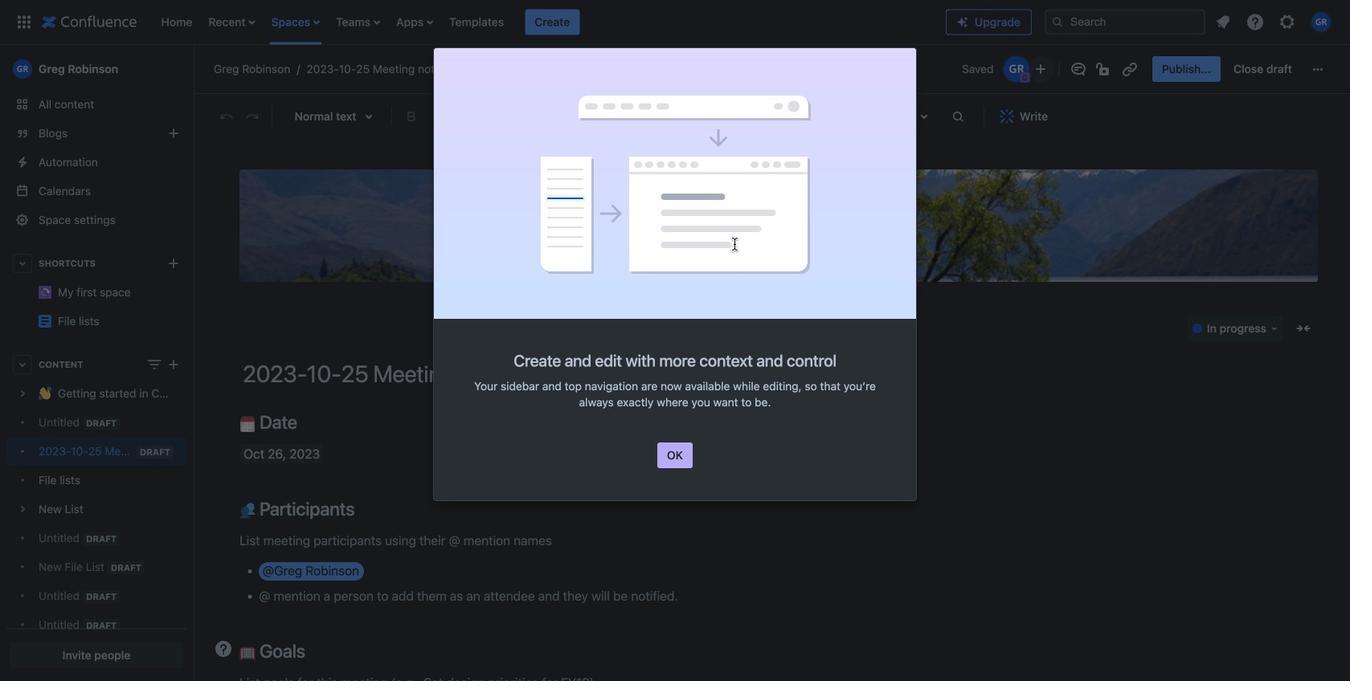 Task type: vqa. For each thing, say whether or not it's contained in the screenshot.
MAIN CONTENT AREA, START TYPING TO ENTER TEXT. text box
yes



Task type: locate. For each thing, give the bounding box(es) containing it.
space element
[[0, 45, 193, 682]]

tree
[[6, 380, 187, 669]]

banner
[[0, 0, 1351, 45]]

tree inside space element
[[6, 380, 187, 669]]

create a page image
[[164, 355, 183, 375]]

list formating group
[[594, 104, 697, 129]]

dialog
[[434, 48, 917, 501]]

table ⇧⌥t image
[[865, 107, 884, 126]]

list
[[153, 0, 946, 45], [1209, 8, 1341, 37]]

search image
[[1052, 16, 1065, 29]]

:goal: image
[[240, 646, 256, 662]]

file lists image
[[39, 315, 51, 328]]

copy link image
[[1121, 60, 1140, 79]]

0 horizontal spatial list item
[[204, 0, 260, 45]]

None search field
[[1045, 9, 1206, 35]]

action item [] image
[[714, 107, 733, 126]]

global element
[[10, 0, 946, 45]]

list item
[[204, 0, 260, 45], [331, 0, 385, 45], [525, 9, 580, 35]]

Main content area, start typing to enter text. text field
[[240, 412, 1319, 682]]

add image, video, or file image
[[765, 107, 785, 126]]

group
[[1153, 56, 1303, 82]]

:calendar_spiral: image
[[240, 417, 256, 433]]

confluence image
[[42, 12, 137, 32], [42, 12, 137, 32]]

2 horizontal spatial list item
[[525, 9, 580, 35]]

:busts_in_silhouette: image
[[240, 503, 256, 519]]

settings icon image
[[1278, 12, 1298, 32]]



Task type: describe. For each thing, give the bounding box(es) containing it.
emoji : image
[[817, 107, 836, 126]]

list item inside list
[[525, 9, 580, 35]]

text formatting group
[[399, 104, 476, 129]]

premium image
[[957, 16, 970, 29]]

0 horizontal spatial list
[[153, 0, 946, 45]]

Search field
[[1045, 9, 1206, 35]]

1 horizontal spatial list
[[1209, 8, 1341, 37]]

layouts image
[[843, 107, 862, 126]]

table size image
[[883, 107, 902, 126]]

create a blog image
[[164, 124, 183, 143]]

1 horizontal spatial list item
[[331, 0, 385, 45]]

make page fixed-width image
[[1295, 319, 1314, 339]]

Give this page a title text field
[[243, 361, 1319, 388]]



